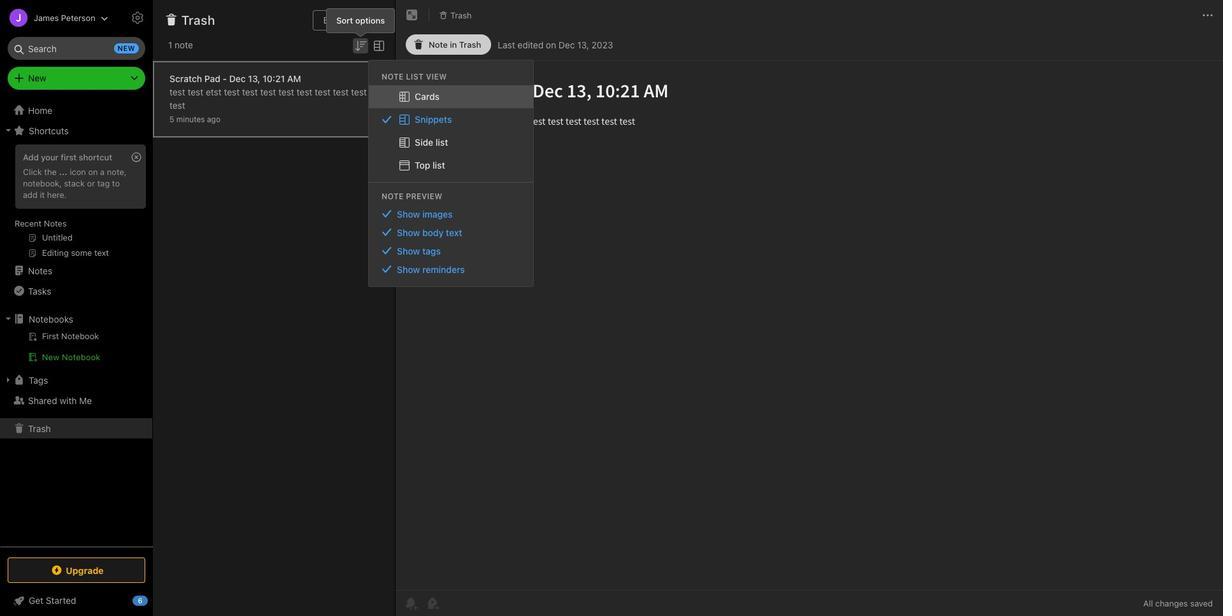Task type: describe. For each thing, give the bounding box(es) containing it.
empty trash button
[[313, 10, 385, 31]]

edited
[[518, 39, 544, 50]]

peterson
[[61, 12, 95, 23]]

ago
[[207, 114, 221, 124]]

cards link
[[369, 85, 533, 108]]

tasks
[[28, 286, 51, 297]]

the
[[44, 167, 57, 177]]

-
[[223, 73, 227, 84]]

new
[[118, 44, 135, 52]]

preview
[[406, 192, 443, 201]]

a
[[100, 167, 105, 177]]

text
[[446, 227, 462, 238]]

reminders
[[422, 264, 465, 275]]

top
[[415, 160, 430, 171]]

scratch
[[170, 73, 202, 84]]

saved
[[1191, 599, 1213, 609]]

trash button
[[435, 6, 476, 24]]

expand tags image
[[3, 375, 13, 386]]

show tags link
[[369, 242, 533, 260]]

pad
[[204, 73, 220, 84]]

trash link
[[0, 419, 152, 439]]

note in trash
[[429, 40, 481, 50]]

with
[[60, 395, 77, 406]]

to
[[112, 178, 120, 189]]

on inside icon on a note, notebook, stack or tag to add it here.
[[88, 167, 98, 177]]

in
[[450, 40, 457, 50]]

sort options tooltip
[[326, 8, 395, 38]]

shared with me link
[[0, 391, 152, 411]]

me
[[79, 395, 92, 406]]

get
[[29, 596, 43, 607]]

home
[[28, 105, 52, 116]]

notebook
[[62, 352, 100, 363]]

shortcuts button
[[0, 120, 152, 141]]

dropdown list menu containing cards
[[369, 85, 533, 177]]

images
[[422, 209, 453, 220]]

james
[[34, 12, 59, 23]]

View options field
[[368, 37, 387, 53]]

1 note
[[168, 40, 193, 50]]

click the ...
[[23, 167, 67, 177]]

on inside the note window element
[[546, 39, 556, 50]]

click to collapse image
[[148, 593, 158, 609]]

tag
[[97, 178, 110, 189]]

or
[[87, 178, 95, 189]]

dropdown list menu containing show images
[[369, 205, 533, 279]]

More actions field
[[1201, 5, 1216, 25]]

top list
[[415, 160, 445, 171]]

list
[[406, 72, 424, 81]]

add a reminder image
[[403, 596, 419, 612]]

10:21
[[263, 73, 285, 84]]

show for show reminders
[[397, 264, 420, 275]]

new notebook group
[[0, 329, 152, 370]]

new button
[[8, 67, 145, 90]]

changes
[[1156, 599, 1188, 609]]

...
[[59, 167, 67, 177]]

cards
[[415, 91, 440, 102]]

snippets
[[415, 114, 452, 125]]

recent notes
[[15, 219, 67, 229]]

all
[[1144, 599, 1153, 609]]

new search field
[[17, 37, 139, 60]]

Sort options field
[[353, 37, 368, 53]]

note preview
[[382, 192, 443, 201]]

body
[[422, 227, 444, 238]]

list for top list
[[433, 160, 445, 171]]

note list view
[[382, 72, 447, 81]]

click
[[23, 167, 42, 177]]

notebook,
[[23, 178, 62, 189]]

etst
[[206, 86, 222, 97]]

notebooks link
[[0, 309, 152, 329]]

view
[[426, 72, 447, 81]]

james peterson
[[34, 12, 95, 23]]

Note Editor text field
[[396, 61, 1224, 591]]

shortcuts
[[29, 125, 69, 136]]

recent
[[15, 219, 42, 229]]

get started
[[29, 596, 76, 607]]

sort options
[[336, 15, 385, 25]]

0 vertical spatial notes
[[44, 219, 67, 229]]

show tags
[[397, 246, 441, 257]]

add tag image
[[425, 596, 440, 612]]

started
[[46, 596, 76, 607]]



Task type: vqa. For each thing, say whether or not it's contained in the screenshot.
Notes tab
no



Task type: locate. For each thing, give the bounding box(es) containing it.
icon
[[70, 167, 86, 177]]

on left a
[[88, 167, 98, 177]]

tags
[[422, 246, 441, 257]]

first
[[61, 152, 77, 163]]

home link
[[0, 100, 153, 120]]

note,
[[107, 167, 127, 177]]

0 vertical spatial 13,
[[577, 39, 589, 50]]

new for new
[[28, 73, 46, 83]]

new
[[28, 73, 46, 83], [42, 352, 60, 363]]

dec right -
[[229, 73, 246, 84]]

side list
[[415, 137, 448, 148]]

Account field
[[0, 5, 108, 31]]

list for side list
[[436, 137, 448, 148]]

upgrade button
[[8, 558, 145, 584]]

upgrade
[[66, 566, 104, 576]]

top list link
[[369, 154, 533, 177]]

1 vertical spatial new
[[42, 352, 60, 363]]

1 vertical spatial 13,
[[248, 73, 260, 84]]

new notebook button
[[0, 350, 152, 365]]

last edited on dec 13, 2023
[[498, 39, 613, 50]]

1 horizontal spatial dec
[[559, 39, 575, 50]]

notes link
[[0, 261, 152, 281]]

settings image
[[130, 10, 145, 25]]

trash inside "link"
[[28, 423, 51, 434]]

13, for 2023
[[577, 39, 589, 50]]

1 vertical spatial dropdown list menu
[[369, 205, 533, 279]]

stack
[[64, 178, 85, 189]]

13, inside scratch pad - dec 13, 10:21 am test test etst test test test test test test test test test 5 minutes ago
[[248, 73, 260, 84]]

scratch pad - dec 13, 10:21 am test test etst test test test test test test test test test 5 minutes ago
[[170, 73, 367, 124]]

note left preview
[[382, 192, 404, 201]]

13, inside the note window element
[[577, 39, 589, 50]]

1 vertical spatial note
[[382, 192, 404, 201]]

empty
[[323, 15, 350, 25]]

add your first shortcut
[[23, 152, 112, 163]]

0 horizontal spatial 13,
[[248, 73, 260, 84]]

notes up tasks
[[28, 265, 52, 276]]

options
[[355, 15, 385, 25]]

notebooks
[[29, 314, 73, 325]]

last
[[498, 39, 515, 50]]

1 vertical spatial on
[[88, 167, 98, 177]]

group containing add your first shortcut
[[0, 141, 152, 266]]

side
[[415, 137, 433, 148]]

add
[[23, 152, 39, 163]]

show up show tags
[[397, 227, 420, 238]]

0 vertical spatial list
[[436, 137, 448, 148]]

note window element
[[396, 0, 1224, 617]]

show
[[397, 209, 420, 220], [397, 227, 420, 238], [397, 246, 420, 257], [397, 264, 420, 275]]

tree
[[0, 100, 153, 547]]

dec inside scratch pad - dec 13, 10:21 am test test etst test test test test test test test test test 5 minutes ago
[[229, 73, 246, 84]]

note
[[175, 40, 193, 50]]

new inside button
[[42, 352, 60, 363]]

2 note from the top
[[382, 192, 404, 201]]

dec left 2023
[[559, 39, 575, 50]]

show reminders link
[[369, 260, 533, 279]]

13,
[[577, 39, 589, 50], [248, 73, 260, 84]]

show left tags
[[397, 246, 420, 257]]

list
[[436, 137, 448, 148], [433, 160, 445, 171]]

side list link
[[369, 131, 533, 154]]

show images
[[397, 209, 453, 220]]

0 vertical spatial note
[[382, 72, 404, 81]]

show for show images
[[397, 209, 420, 220]]

2023
[[592, 39, 613, 50]]

1 horizontal spatial 13,
[[577, 39, 589, 50]]

snippets link
[[369, 108, 533, 131]]

notes
[[44, 219, 67, 229], [28, 265, 52, 276]]

notes right recent
[[44, 219, 67, 229]]

tree containing home
[[0, 100, 153, 547]]

1 horizontal spatial on
[[546, 39, 556, 50]]

trash
[[451, 10, 472, 20], [182, 13, 215, 27], [352, 15, 375, 25], [459, 40, 481, 50], [28, 423, 51, 434]]

0 vertical spatial on
[[546, 39, 556, 50]]

am
[[287, 73, 301, 84]]

note
[[382, 72, 404, 81], [382, 192, 404, 201]]

0 horizontal spatial on
[[88, 167, 98, 177]]

dec for -
[[229, 73, 246, 84]]

1 vertical spatial notes
[[28, 265, 52, 276]]

1 show from the top
[[397, 209, 420, 220]]

new inside popup button
[[28, 73, 46, 83]]

show down note preview on the left
[[397, 209, 420, 220]]

1 note from the top
[[382, 72, 404, 81]]

shared
[[28, 395, 57, 406]]

icon on a note, notebook, stack or tag to add it here.
[[23, 167, 127, 200]]

13, left 2023
[[577, 39, 589, 50]]

show for show body text
[[397, 227, 420, 238]]

new notebook
[[42, 352, 100, 363]]

dec for on
[[559, 39, 575, 50]]

0 horizontal spatial dec
[[229, 73, 246, 84]]

13, for 10:21
[[248, 73, 260, 84]]

more actions image
[[1201, 8, 1216, 23]]

add
[[23, 190, 38, 200]]

shortcut
[[79, 152, 112, 163]]

tags button
[[0, 370, 152, 391]]

list right side
[[436, 137, 448, 148]]

expand note image
[[405, 8, 420, 23]]

3 show from the top
[[397, 246, 420, 257]]

empty trash
[[323, 15, 375, 25]]

your
[[41, 152, 59, 163]]

sort
[[336, 15, 353, 25]]

dec inside the note window element
[[559, 39, 575, 50]]

shared with me
[[28, 395, 92, 406]]

show down show tags
[[397, 264, 420, 275]]

all changes saved
[[1144, 599, 1213, 609]]

0 vertical spatial dec
[[559, 39, 575, 50]]

2 show from the top
[[397, 227, 420, 238]]

new up home
[[28, 73, 46, 83]]

it
[[40, 190, 45, 200]]

dropdown list menu
[[369, 85, 533, 177], [369, 205, 533, 279]]

cards menu item
[[369, 85, 533, 108]]

1 dropdown list menu from the top
[[369, 85, 533, 177]]

group
[[0, 141, 152, 266]]

1 vertical spatial list
[[433, 160, 445, 171]]

show reminders
[[397, 264, 465, 275]]

list right top
[[433, 160, 445, 171]]

minutes
[[176, 114, 205, 124]]

Help and Learning task checklist field
[[0, 591, 153, 612]]

note
[[429, 40, 448, 50]]

note for note list view
[[382, 72, 404, 81]]

4 show from the top
[[397, 264, 420, 275]]

13, left the 10:21
[[248, 73, 260, 84]]

expand notebooks image
[[3, 314, 13, 324]]

Search text field
[[17, 37, 136, 60]]

6
[[138, 597, 143, 605]]

note left the list
[[382, 72, 404, 81]]

new up tags
[[42, 352, 60, 363]]

2 dropdown list menu from the top
[[369, 205, 533, 279]]

on right edited
[[546, 39, 556, 50]]

new for new notebook
[[42, 352, 60, 363]]

0 vertical spatial dropdown list menu
[[369, 85, 533, 177]]

0 vertical spatial new
[[28, 73, 46, 83]]

on
[[546, 39, 556, 50], [88, 167, 98, 177]]

show for show tags
[[397, 246, 420, 257]]

1
[[168, 40, 172, 50]]

show body text
[[397, 227, 462, 238]]

note for note preview
[[382, 192, 404, 201]]

5
[[170, 114, 174, 124]]

1 vertical spatial dec
[[229, 73, 246, 84]]

test
[[170, 86, 185, 97], [188, 86, 203, 97], [224, 86, 240, 97], [242, 86, 258, 97], [260, 86, 276, 97], [279, 86, 294, 97], [297, 86, 312, 97], [315, 86, 331, 97], [333, 86, 349, 97], [351, 86, 367, 97], [170, 100, 185, 111]]



